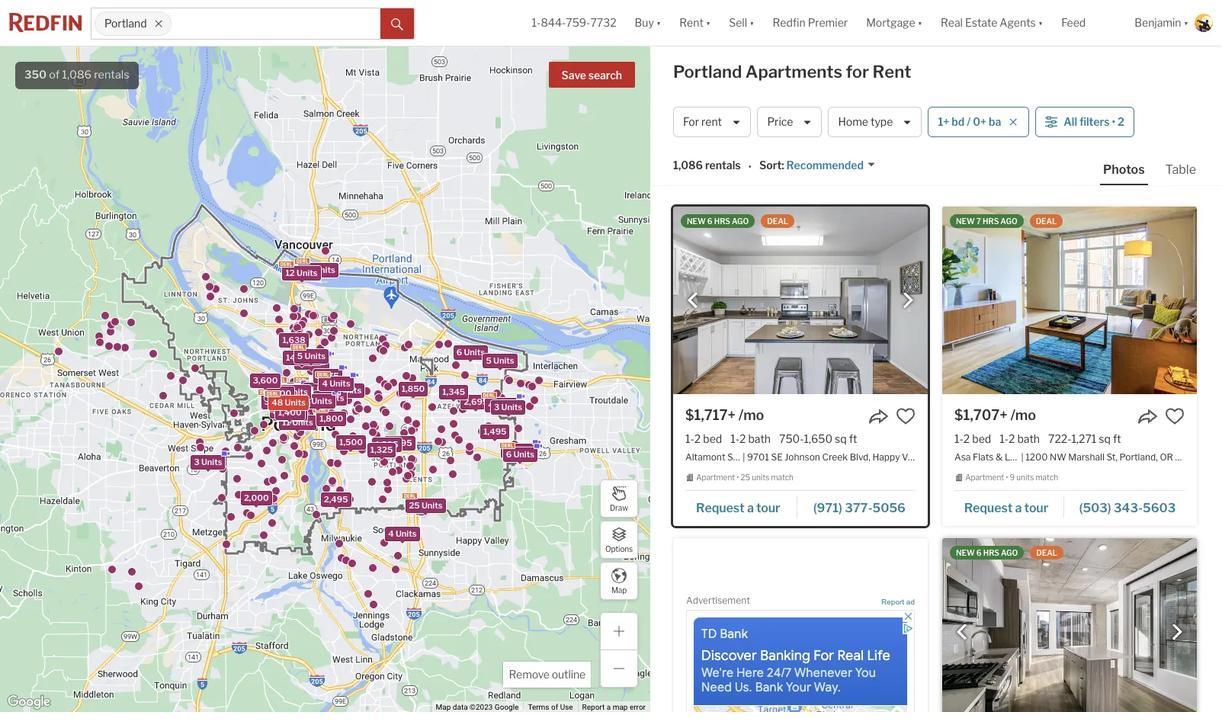 Task type: locate. For each thing, give the bounding box(es) containing it.
save search button
[[549, 62, 635, 88]]

0 horizontal spatial apartment
[[696, 473, 735, 482]]

st,
[[1107, 452, 1118, 463]]

rent ▾
[[680, 16, 711, 29]]

0 vertical spatial 11 units
[[306, 384, 337, 395]]

▾ right mortgage
[[918, 16, 923, 29]]

7732
[[591, 16, 617, 29]]

deal
[[767, 217, 788, 226], [1036, 217, 1057, 226], [1037, 548, 1058, 557]]

tour down apartment • 9 units match
[[1025, 501, 1049, 515]]

2 bed from the left
[[973, 432, 992, 445]]

4 ▾ from the left
[[918, 16, 923, 29]]

sq up creek
[[835, 432, 847, 445]]

1 tour from the left
[[756, 501, 781, 515]]

0 horizontal spatial units
[[752, 473, 770, 482]]

12 down '48'
[[278, 408, 287, 419]]

1 vertical spatial portland
[[673, 62, 742, 82]]

©2023
[[470, 703, 493, 712]]

0 horizontal spatial ft
[[849, 432, 857, 445]]

new 6 hrs ago for photo of 9701 se johnson creek blvd, happy valley, or 97086
[[687, 217, 749, 226]]

11 units down 48 units
[[282, 417, 313, 427]]

2 horizontal spatial a
[[1015, 501, 1022, 515]]

1 horizontal spatial ft
[[1113, 432, 1122, 445]]

rentals right 350
[[94, 68, 129, 82]]

14 units
[[286, 352, 318, 363]]

1,086 down for at the right
[[673, 159, 703, 172]]

0 vertical spatial of
[[49, 68, 60, 82]]

request a tour down apartment • 25 units match
[[696, 501, 781, 515]]

mortgage
[[866, 16, 916, 29]]

1-2 bath for $1,717+
[[731, 432, 771, 445]]

25 down summit in the bottom of the page
[[741, 473, 750, 482]]

1 horizontal spatial portland
[[673, 62, 742, 82]]

bath up 1200
[[1018, 432, 1040, 445]]

bed up altamont
[[703, 432, 722, 445]]

ft
[[849, 432, 857, 445], [1113, 432, 1122, 445]]

1 horizontal spatial next button image
[[1170, 625, 1185, 640]]

remove outline button
[[504, 662, 591, 688]]

1 horizontal spatial request a tour button
[[955, 496, 1065, 518]]

ft up | 9701 se johnson creek blvd, happy valley, or 97086
[[849, 432, 857, 445]]

1 horizontal spatial 11
[[306, 384, 315, 395]]

0 vertical spatial report
[[882, 598, 905, 606]]

report for report ad
[[882, 598, 905, 606]]

bath up 9701
[[748, 432, 771, 445]]

0 horizontal spatial 7
[[316, 393, 321, 403]]

2 left '48'
[[263, 391, 269, 402]]

11
[[306, 384, 315, 395], [282, 417, 290, 427]]

draw button
[[600, 480, 638, 518]]

next button image for "photo of 1510 sw alder st, portland, or 97205"
[[1170, 625, 1185, 640]]

1 horizontal spatial or
[[1160, 452, 1174, 463]]

1 | from the left
[[743, 452, 745, 463]]

1 1-2 bath from the left
[[731, 432, 771, 445]]

favorite button checkbox
[[896, 406, 916, 426]]

match for $1,717+ /mo
[[771, 473, 794, 482]]

request a tour button down apartment • 25 units match
[[686, 496, 797, 518]]

1 /mo from the left
[[739, 407, 764, 423]]

altamont summit
[[686, 452, 761, 463]]

apartment down flats
[[966, 473, 1004, 482]]

rentals
[[94, 68, 129, 82], [705, 159, 741, 172]]

0 vertical spatial rent
[[680, 16, 704, 29]]

apartment down altamont summit
[[696, 473, 735, 482]]

2 bath from the left
[[1018, 432, 1040, 445]]

(503)
[[1080, 501, 1112, 515]]

apartment for $1,707+
[[966, 473, 1004, 482]]

new 6 hrs ago for "photo of 1510 sw alder st, portland, or 97205"
[[956, 548, 1018, 557]]

1-2 bath up lofts
[[1000, 432, 1040, 445]]

request down apartment • 25 units match
[[696, 501, 745, 515]]

search
[[589, 69, 622, 82]]

request a tour for $1,707+
[[964, 501, 1049, 515]]

0 vertical spatial portland
[[104, 17, 147, 30]]

favorite button image
[[896, 406, 916, 426], [1165, 406, 1185, 426]]

report for report a map error
[[582, 703, 605, 712]]

real estate agents ▾ button
[[932, 0, 1053, 46]]

1- up altamont
[[686, 432, 695, 445]]

5
[[297, 351, 303, 361], [486, 355, 491, 365], [297, 357, 303, 367], [272, 385, 278, 396]]

1 apartment from the left
[[696, 473, 735, 482]]

1 horizontal spatial bath
[[1018, 432, 1040, 445]]

12 units up 1,638
[[285, 268, 317, 278]]

25 down 2,095
[[409, 500, 420, 510]]

2 units from the left
[[1017, 473, 1034, 482]]

1-2 bed up altamont
[[686, 432, 722, 445]]

0 horizontal spatial or
[[931, 452, 944, 463]]

next button image
[[901, 293, 916, 308], [1170, 625, 1185, 640]]

1 horizontal spatial sq
[[1099, 432, 1111, 445]]

favorite button checkbox
[[1165, 406, 1185, 426]]

11 left the 7 units on the left
[[306, 384, 315, 395]]

2 /mo from the left
[[1011, 407, 1036, 423]]

0 horizontal spatial bath
[[748, 432, 771, 445]]

0 horizontal spatial map
[[436, 703, 451, 712]]

0 horizontal spatial rentals
[[94, 68, 129, 82]]

1,345
[[442, 386, 465, 397]]

12 up 48 units
[[300, 384, 309, 394]]

0 vertical spatial 25
[[741, 473, 750, 482]]

1 bath from the left
[[748, 432, 771, 445]]

bath for $1,707+ /mo
[[1018, 432, 1040, 445]]

0 vertical spatial 1,086
[[62, 68, 92, 82]]

a left map
[[607, 703, 611, 712]]

units down 9701
[[752, 473, 770, 482]]

0 horizontal spatial rent
[[680, 16, 704, 29]]

report ad button
[[882, 598, 915, 609]]

0 horizontal spatial request a tour
[[696, 501, 781, 515]]

0 vertical spatial 11
[[306, 384, 315, 395]]

1-
[[532, 16, 541, 29], [686, 432, 695, 445], [731, 432, 740, 445], [955, 432, 964, 445], [1000, 432, 1009, 445]]

previous button image for photo of 9701 se johnson creek blvd, happy valley, or 97086
[[686, 293, 701, 308]]

2 | from the left
[[1022, 452, 1024, 463]]

11 units down the '1,575'
[[306, 384, 337, 395]]

sq for $1,717+ /mo
[[835, 432, 847, 445]]

filters
[[1080, 115, 1110, 128]]

▾ right the "buy"
[[657, 16, 661, 29]]

mortgage ▾
[[866, 16, 923, 29]]

12
[[285, 268, 295, 278], [300, 384, 309, 394], [278, 408, 287, 419]]

1-2 bed up asa
[[955, 432, 992, 445]]

| 9701 se johnson creek blvd, happy valley, or 97086
[[743, 452, 976, 463]]

3 units
[[264, 396, 292, 407], [494, 402, 522, 412], [194, 456, 222, 467]]

1,086 right 350
[[62, 68, 92, 82]]

1 horizontal spatial 25
[[741, 473, 750, 482]]

0 horizontal spatial 1-2 bath
[[731, 432, 771, 445]]

1+ bd / 0+ ba button
[[928, 107, 1030, 137]]

• down summit in the bottom of the page
[[737, 473, 739, 482]]

hrs for photo of 9701 se johnson creek blvd, happy valley, or 97086
[[714, 217, 731, 226]]

remove 1+ bd / 0+ ba image
[[1009, 117, 1018, 127]]

|
[[743, 452, 745, 463], [1022, 452, 1024, 463]]

request
[[696, 501, 745, 515], [964, 501, 1013, 515]]

0 horizontal spatial previous button image
[[686, 293, 701, 308]]

1 horizontal spatial new 6 hrs ago
[[956, 548, 1018, 557]]

photos button
[[1100, 162, 1163, 185]]

1 horizontal spatial tour
[[1025, 501, 1049, 515]]

1 horizontal spatial bed
[[973, 432, 992, 445]]

▾ left sell
[[706, 16, 711, 29]]

favorite button image for $1,707+ /mo
[[1165, 406, 1185, 426]]

remove
[[509, 668, 550, 681]]

722-1,271 sq ft
[[1049, 432, 1122, 445]]

0 horizontal spatial new 6 hrs ago
[[687, 217, 749, 226]]

1 bed from the left
[[703, 432, 722, 445]]

1 sq from the left
[[835, 432, 847, 445]]

a down apartment • 9 units match
[[1015, 501, 1022, 515]]

1 horizontal spatial 1-2 bath
[[1000, 432, 1040, 445]]

report left ad
[[882, 598, 905, 606]]

bd
[[952, 115, 965, 128]]

0 horizontal spatial 1-2 bed
[[686, 432, 722, 445]]

match
[[771, 473, 794, 482], [1036, 473, 1059, 482]]

1 vertical spatial 12 units
[[300, 384, 332, 394]]

0 horizontal spatial portland
[[104, 17, 147, 30]]

1 request a tour button from the left
[[686, 496, 797, 518]]

or left 97209
[[1160, 452, 1174, 463]]

of for terms
[[551, 703, 558, 712]]

rent right the for
[[873, 62, 912, 82]]

1 horizontal spatial rentals
[[705, 159, 741, 172]]

0 horizontal spatial match
[[771, 473, 794, 482]]

1,400
[[278, 407, 301, 418]]

▾ right agents
[[1039, 16, 1043, 29]]

request a tour down apartment • 9 units match
[[964, 501, 1049, 515]]

2 right filters in the top right of the page
[[1118, 115, 1125, 128]]

1 horizontal spatial apartment
[[966, 473, 1004, 482]]

1,495
[[483, 426, 506, 436]]

tour down apartment • 25 units match
[[756, 501, 781, 515]]

1 vertical spatial rentals
[[705, 159, 741, 172]]

report
[[882, 598, 905, 606], [582, 703, 605, 712]]

0 horizontal spatial /mo
[[739, 407, 764, 423]]

request a tour
[[696, 501, 781, 515], [964, 501, 1049, 515]]

1 vertical spatial map
[[436, 703, 451, 712]]

1 horizontal spatial favorite button image
[[1165, 406, 1185, 426]]

0 horizontal spatial 3 units
[[194, 456, 222, 467]]

2 1-2 bed from the left
[[955, 432, 992, 445]]

1 ▾ from the left
[[657, 16, 661, 29]]

draw
[[610, 503, 628, 512]]

$1,717+
[[686, 407, 736, 423]]

0 vertical spatial previous button image
[[686, 293, 701, 308]]

2,095
[[387, 437, 412, 448]]

1 horizontal spatial 1,086
[[673, 159, 703, 172]]

1-2 bath up summit in the bottom of the page
[[731, 432, 771, 445]]

benjamin ▾
[[1135, 16, 1189, 29]]

altamont
[[686, 452, 726, 463]]

favorite button image up 97209
[[1165, 406, 1185, 426]]

3 ▾ from the left
[[750, 16, 755, 29]]

1 horizontal spatial request a tour
[[964, 501, 1049, 515]]

1 request a tour from the left
[[696, 501, 781, 515]]

2 ▾ from the left
[[706, 16, 711, 29]]

0 horizontal spatial tour
[[756, 501, 781, 515]]

1 vertical spatial 25
[[409, 500, 420, 510]]

2 up lofts
[[1009, 432, 1015, 445]]

2 vertical spatial 12 units
[[278, 408, 310, 419]]

a down apartment • 25 units match
[[747, 501, 754, 515]]

2 request a tour from the left
[[964, 501, 1049, 515]]

1 vertical spatial previous button image
[[955, 625, 970, 640]]

None search field
[[172, 8, 381, 39]]

ft up st,
[[1113, 432, 1122, 445]]

4 units down 25 units
[[388, 528, 416, 539]]

units
[[314, 265, 335, 275], [296, 268, 317, 278], [464, 347, 485, 357], [304, 351, 325, 361], [297, 352, 318, 363], [493, 355, 514, 365], [305, 357, 326, 367], [329, 378, 350, 389], [311, 384, 332, 394], [286, 384, 307, 394], [316, 384, 337, 395], [340, 385, 361, 395], [280, 385, 301, 396], [287, 387, 308, 397], [283, 390, 304, 401], [270, 391, 291, 402], [323, 393, 344, 403], [311, 395, 332, 406], [271, 396, 292, 407], [284, 397, 305, 408], [279, 398, 301, 409], [495, 399, 516, 410], [280, 400, 302, 411], [501, 402, 522, 412], [280, 406, 301, 416], [283, 408, 304, 418], [289, 408, 310, 419], [292, 417, 313, 427], [511, 445, 532, 455], [513, 449, 534, 460], [201, 456, 222, 467], [421, 500, 442, 510], [395, 528, 416, 539]]

1 vertical spatial report
[[582, 703, 605, 712]]

0 horizontal spatial next button image
[[901, 293, 916, 308]]

sq up st,
[[1099, 432, 1111, 445]]

1 horizontal spatial /mo
[[1011, 407, 1036, 423]]

9 units
[[278, 384, 307, 394], [276, 390, 304, 401]]

1 units from the left
[[752, 473, 770, 482]]

johnson
[[785, 452, 820, 463]]

0 horizontal spatial bed
[[703, 432, 722, 445]]

1-2 bed for $1,717+ /mo
[[686, 432, 722, 445]]

match down se
[[771, 473, 794, 482]]

bed up flats
[[973, 432, 992, 445]]

0 vertical spatial new 6 hrs ago
[[687, 217, 749, 226]]

11 down 48 units
[[282, 417, 290, 427]]

▾ left the user photo in the right top of the page
[[1184, 16, 1189, 29]]

rent
[[680, 16, 704, 29], [873, 62, 912, 82]]

hrs
[[714, 217, 731, 226], [983, 217, 999, 226], [984, 548, 1000, 557]]

1 vertical spatial rent
[[873, 62, 912, 82]]

9
[[278, 384, 284, 394], [276, 390, 281, 401], [1010, 473, 1015, 482]]

home
[[838, 115, 869, 128]]

mortgage ▾ button
[[866, 0, 923, 46]]

• down lofts
[[1006, 473, 1009, 482]]

ad
[[907, 598, 915, 606]]

rent right the buy ▾
[[680, 16, 704, 29]]

1 horizontal spatial match
[[1036, 473, 1059, 482]]

2 match from the left
[[1036, 473, 1059, 482]]

▾ right sell
[[750, 16, 755, 29]]

12 units down the '1,575'
[[300, 384, 332, 394]]

tour for $1,717+ /mo
[[756, 501, 781, 515]]

buy ▾ button
[[635, 0, 661, 46]]

2 tour from the left
[[1025, 501, 1049, 515]]

1 horizontal spatial a
[[747, 501, 754, 515]]

0 horizontal spatial request
[[696, 501, 745, 515]]

photo of 1200 nw marshall st, portland, or 97209 image
[[943, 207, 1197, 394]]

bed
[[703, 432, 722, 445], [973, 432, 992, 445]]

request down apartment • 9 units match
[[964, 501, 1013, 515]]

5 units up the '1,575'
[[297, 357, 326, 367]]

map down options
[[612, 585, 627, 594]]

1 vertical spatial 1,086
[[673, 159, 703, 172]]

terms
[[528, 703, 549, 712]]

1 horizontal spatial of
[[551, 703, 558, 712]]

0 vertical spatial 7
[[977, 217, 981, 226]]

report left map
[[582, 703, 605, 712]]

sell ▾ button
[[720, 0, 764, 46]]

0 horizontal spatial favorite button image
[[896, 406, 916, 426]]

1 request from the left
[[696, 501, 745, 515]]

750-1,650 sq ft
[[779, 432, 857, 445]]

12 left 20
[[285, 268, 295, 278]]

1 match from the left
[[771, 473, 794, 482]]

portland down rent ▾ dropdown button
[[673, 62, 742, 82]]

options button
[[600, 521, 638, 559]]

portland left the remove portland image
[[104, 17, 147, 30]]

or right valley,
[[931, 452, 944, 463]]

0 horizontal spatial sq
[[835, 432, 847, 445]]

redfin
[[773, 16, 806, 29]]

2 units
[[263, 391, 291, 402], [273, 406, 301, 416]]

4 units right 2,695
[[488, 399, 516, 410]]

1 vertical spatial of
[[551, 703, 558, 712]]

request a tour button down apartment • 9 units match
[[955, 496, 1065, 518]]

▾ for sell ▾
[[750, 16, 755, 29]]

1 horizontal spatial report
[[882, 598, 905, 606]]

previous button image
[[686, 293, 701, 308], [955, 625, 970, 640]]

1 horizontal spatial |
[[1022, 452, 1024, 463]]

6 ▾ from the left
[[1184, 16, 1189, 29]]

rentals down for rent button at top right
[[705, 159, 741, 172]]

1 vertical spatial 12
[[300, 384, 309, 394]]

1 vertical spatial new 6 hrs ago
[[956, 548, 1018, 557]]

1-2 bed
[[686, 432, 722, 445], [955, 432, 992, 445]]

/mo
[[739, 407, 764, 423], [1011, 407, 1036, 423]]

premier
[[808, 16, 848, 29]]

/mo for $1,707+ /mo
[[1011, 407, 1036, 423]]

/mo right $1,717+
[[739, 407, 764, 423]]

of right 350
[[49, 68, 60, 82]]

next button image for photo of 9701 se johnson creek blvd, happy valley, or 97086
[[901, 293, 916, 308]]

terms of use
[[528, 703, 573, 712]]

tour
[[756, 501, 781, 515], [1025, 501, 1049, 515]]

• right filters in the top right of the page
[[1112, 115, 1116, 128]]

favorite button image up valley,
[[896, 406, 916, 426]]

report inside button
[[882, 598, 905, 606]]

2 favorite button image from the left
[[1165, 406, 1185, 426]]

1-2 bed for $1,707+ /mo
[[955, 432, 992, 445]]

• left sort
[[749, 160, 752, 173]]

7 inside map region
[[316, 393, 321, 403]]

| left 1200
[[1022, 452, 1024, 463]]

0 vertical spatial 2 units
[[263, 391, 291, 402]]

valley,
[[902, 452, 929, 463]]

1- up '&'
[[1000, 432, 1009, 445]]

19 units
[[329, 385, 361, 395]]

1 horizontal spatial 3 units
[[264, 396, 292, 407]]

3
[[264, 396, 270, 407], [494, 402, 499, 412], [194, 456, 199, 467]]

1- left "759-"
[[532, 16, 541, 29]]

of left the use
[[551, 703, 558, 712]]

request a tour button for $1,707+
[[955, 496, 1065, 518]]

1 1-2 bed from the left
[[686, 432, 722, 445]]

request a tour for $1,717+
[[696, 501, 781, 515]]

0 horizontal spatial 25
[[409, 500, 420, 510]]

match down 1200
[[1036, 473, 1059, 482]]

12 units down 48 units
[[278, 408, 310, 419]]

0 horizontal spatial request a tour button
[[686, 496, 797, 518]]

nw
[[1050, 452, 1067, 463]]

1 vertical spatial next button image
[[1170, 625, 1185, 640]]

| left 9701
[[743, 452, 745, 463]]

a
[[747, 501, 754, 515], [1015, 501, 1022, 515], [607, 703, 611, 712]]

1 horizontal spatial request
[[964, 501, 1013, 515]]

6 units
[[456, 347, 485, 357], [303, 395, 332, 406], [273, 400, 302, 411], [276, 408, 304, 418], [504, 445, 532, 455], [506, 449, 534, 460]]

2 apartment from the left
[[966, 473, 1004, 482]]

marshall
[[1069, 452, 1105, 463]]

2 sq from the left
[[1099, 432, 1111, 445]]

table
[[1166, 162, 1197, 177]]

2 1-2 bath from the left
[[1000, 432, 1040, 445]]

2 request a tour button from the left
[[955, 496, 1065, 518]]

1 favorite button image from the left
[[896, 406, 916, 426]]

1 horizontal spatial rent
[[873, 62, 912, 82]]

5 units
[[297, 351, 325, 361], [486, 355, 514, 365], [297, 357, 326, 367], [272, 385, 301, 396]]

1 horizontal spatial map
[[612, 585, 627, 594]]

ft for $1,707+ /mo
[[1113, 432, 1122, 445]]

1 horizontal spatial 1-2 bed
[[955, 432, 992, 445]]

2 up asa
[[964, 432, 970, 445]]

sq for $1,707+ /mo
[[1099, 432, 1111, 445]]

map left the data at bottom left
[[436, 703, 451, 712]]

2 ft from the left
[[1113, 432, 1122, 445]]

map for map data ©2023 google
[[436, 703, 451, 712]]

7
[[977, 217, 981, 226], [316, 393, 321, 403]]

request a tour button for $1,717+
[[686, 496, 797, 518]]

rent ▾ button
[[680, 0, 711, 46]]

bed for $1,707+
[[973, 432, 992, 445]]

units down lofts
[[1017, 473, 1034, 482]]

0 horizontal spatial report
[[582, 703, 605, 712]]

1 horizontal spatial units
[[1017, 473, 1034, 482]]

/mo right $1,707+
[[1011, 407, 1036, 423]]

1 ft from the left
[[849, 432, 857, 445]]

1 horizontal spatial previous button image
[[955, 625, 970, 640]]

2 vertical spatial 12
[[278, 408, 287, 419]]

2 request from the left
[[964, 501, 1013, 515]]

map inside button
[[612, 585, 627, 594]]

1 vertical spatial 7
[[316, 393, 321, 403]]

map region
[[0, 0, 670, 712]]

1 horizontal spatial 3
[[264, 396, 270, 407]]



Task type: describe. For each thing, give the bounding box(es) containing it.
2,000
[[244, 492, 269, 503]]

1,271
[[1072, 432, 1097, 445]]

1- up 97086
[[955, 432, 964, 445]]

buy
[[635, 16, 654, 29]]

deal for "photo of 1510 sw alder st, portland, or 97205"
[[1037, 548, 1058, 557]]

1,638
[[282, 335, 305, 345]]

▾ for mortgage ▾
[[918, 16, 923, 29]]

previous button image for "photo of 1510 sw alder st, portland, or 97205"
[[955, 625, 970, 640]]

1-2 bath for $1,707+
[[1000, 432, 1040, 445]]

1 vertical spatial 11
[[282, 417, 290, 427]]

1 vertical spatial 11 units
[[282, 417, 313, 427]]

ad region
[[686, 610, 915, 712]]

deal for photo of 9701 se johnson creek blvd, happy valley, or 97086
[[767, 217, 788, 226]]

bed for $1,717+
[[703, 432, 722, 445]]

apartment for $1,717+
[[696, 473, 735, 482]]

flats
[[973, 452, 994, 463]]

agents
[[1000, 16, 1036, 29]]

1,800
[[319, 413, 343, 424]]

ba
[[989, 115, 1001, 128]]

1 horizontal spatial 7
[[977, 217, 981, 226]]

asa flats & lofts | 1200 nw marshall st, portland, or 97209
[[955, 452, 1205, 463]]

favorite button image for $1,717+ /mo
[[896, 406, 916, 426]]

16 units
[[275, 387, 308, 397]]

343-
[[1114, 501, 1143, 515]]

$1,717+ /mo
[[686, 407, 764, 423]]

2 down 1,900
[[273, 406, 278, 416]]

sell ▾ button
[[729, 0, 755, 46]]

submit search image
[[391, 18, 403, 30]]

(503) 343-5603
[[1080, 501, 1176, 515]]

photo of 9701 se johnson creek blvd, happy valley, or 97086 image
[[673, 207, 928, 394]]

5 ▾ from the left
[[1039, 16, 1043, 29]]

error
[[630, 703, 646, 712]]

/
[[967, 115, 971, 128]]

▾ for benjamin ▾
[[1184, 16, 1189, 29]]

google image
[[4, 692, 54, 712]]

1200
[[1026, 452, 1048, 463]]

▾ for rent ▾
[[706, 16, 711, 29]]

new 7 hrs ago
[[956, 217, 1018, 226]]

1,325
[[370, 444, 393, 455]]

4 units down 16 units
[[272, 398, 301, 409]]

user photo image
[[1195, 14, 1213, 32]]

▾ for buy ▾
[[657, 16, 661, 29]]

2 inside 'button'
[[1118, 115, 1125, 128]]

4 units up the 7 units on the left
[[322, 378, 350, 389]]

ago for photo of 9701 se johnson creek blvd, happy valley, or 97086
[[732, 217, 749, 226]]

377-
[[845, 501, 873, 515]]

0 horizontal spatial 3
[[194, 456, 199, 467]]

rent inside dropdown button
[[680, 16, 704, 29]]

sort :
[[760, 159, 784, 172]]

1,086 inside "1,086 rentals •"
[[673, 159, 703, 172]]

home type button
[[829, 107, 922, 137]]

google
[[495, 703, 519, 712]]

table button
[[1163, 162, 1200, 184]]

a for $1,717+
[[747, 501, 754, 515]]

home type
[[838, 115, 893, 128]]

1,850
[[401, 383, 425, 394]]

se
[[771, 452, 783, 463]]

price button
[[758, 107, 822, 137]]

(503) 343-5603 link
[[1065, 494, 1185, 520]]

:
[[782, 159, 784, 172]]

(971) 377-5056 link
[[797, 494, 916, 520]]

apartment • 25 units match
[[696, 473, 794, 482]]

5 units up 48 units
[[272, 385, 301, 396]]

19
[[329, 385, 338, 395]]

benjamin
[[1135, 16, 1182, 29]]

all filters • 2
[[1064, 115, 1125, 128]]

for
[[846, 62, 869, 82]]

portland for portland apartments for rent
[[673, 62, 742, 82]]

real
[[941, 16, 963, 29]]

recommended
[[787, 159, 864, 172]]

9701
[[747, 452, 769, 463]]

5 units up 2,695
[[486, 355, 514, 365]]

2 or from the left
[[1160, 452, 1174, 463]]

creek
[[822, 452, 848, 463]]

0 vertical spatial 12
[[285, 268, 295, 278]]

0 vertical spatial 12 units
[[285, 268, 317, 278]]

map for map
[[612, 585, 627, 594]]

• inside "1,086 rentals •"
[[749, 160, 752, 173]]

map
[[613, 703, 628, 712]]

1,395
[[375, 439, 398, 450]]

3,600
[[253, 375, 278, 386]]

photo of 1510 sw alder st, portland, or 97205 image
[[943, 538, 1197, 712]]

all
[[1064, 115, 1078, 128]]

map data ©2023 google
[[436, 703, 519, 712]]

0+
[[973, 115, 987, 128]]

match for $1,707+ /mo
[[1036, 473, 1059, 482]]

350 of 1,086 rentals
[[24, 68, 129, 82]]

terms of use link
[[528, 703, 573, 712]]

a for $1,707+
[[1015, 501, 1022, 515]]

ft for $1,717+ /mo
[[849, 432, 857, 445]]

2 horizontal spatial 3 units
[[494, 402, 522, 412]]

request for $1,707+
[[964, 501, 1013, 515]]

hrs for "photo of 1510 sw alder st, portland, or 97205"
[[984, 548, 1000, 557]]

1 vertical spatial 2 units
[[273, 406, 301, 416]]

portland,
[[1120, 452, 1158, 463]]

759-
[[566, 16, 591, 29]]

rent ▾ button
[[671, 0, 720, 46]]

ago for "photo of 1510 sw alder st, portland, or 97205"
[[1001, 548, 1018, 557]]

rentals inside "1,086 rentals •"
[[705, 159, 741, 172]]

2,695
[[464, 396, 488, 407]]

portland apartments for rent
[[673, 62, 912, 82]]

new for photo of 9701 se johnson creek blvd, happy valley, or 97086
[[687, 217, 706, 226]]

redfin premier
[[773, 16, 848, 29]]

tour for $1,707+ /mo
[[1025, 501, 1049, 515]]

request for $1,717+
[[696, 501, 745, 515]]

/mo for $1,717+ /mo
[[739, 407, 764, 423]]

20
[[301, 265, 312, 275]]

remove portland image
[[154, 19, 164, 28]]

feed
[[1062, 16, 1086, 29]]

1,450
[[291, 391, 314, 401]]

real estate agents ▾ link
[[941, 0, 1043, 46]]

25 inside map region
[[409, 500, 420, 510]]

0 horizontal spatial 1,086
[[62, 68, 92, 82]]

2,495
[[324, 494, 348, 504]]

97086
[[946, 452, 976, 463]]

all filters • 2 button
[[1036, 107, 1135, 137]]

happy
[[873, 452, 900, 463]]

&
[[996, 452, 1003, 463]]

• inside 'button'
[[1112, 115, 1116, 128]]

0 vertical spatial rentals
[[94, 68, 129, 82]]

25 units
[[409, 500, 442, 510]]

1- up summit in the bottom of the page
[[731, 432, 740, 445]]

2 horizontal spatial 3
[[494, 402, 499, 412]]

photos
[[1104, 162, 1145, 177]]

outline
[[552, 668, 586, 681]]

(971) 377-5056
[[813, 501, 906, 515]]

2 up altamont
[[695, 432, 701, 445]]

units for $1,717+ /mo
[[752, 473, 770, 482]]

5 units right 14
[[297, 351, 325, 361]]

1-844-759-7732
[[532, 16, 617, 29]]

sell ▾
[[729, 16, 755, 29]]

750-
[[779, 432, 804, 445]]

1,900
[[267, 387, 291, 398]]

blvd,
[[850, 452, 871, 463]]

1,086 rentals •
[[673, 159, 752, 173]]

new for "photo of 1510 sw alder st, portland, or 97205"
[[956, 548, 975, 557]]

estate
[[965, 16, 998, 29]]

buy ▾
[[635, 16, 661, 29]]

1,650
[[804, 432, 833, 445]]

units for $1,707+ /mo
[[1017, 473, 1034, 482]]

of for 350
[[49, 68, 60, 82]]

2 up summit in the bottom of the page
[[740, 432, 746, 445]]

rent
[[702, 115, 722, 128]]

1 or from the left
[[931, 452, 944, 463]]

report ad
[[882, 598, 915, 606]]

portland for portland
[[104, 17, 147, 30]]

asa
[[955, 452, 971, 463]]

bath for $1,717+ /mo
[[748, 432, 771, 445]]

0 horizontal spatial a
[[607, 703, 611, 712]]

map button
[[600, 562, 638, 600]]



Task type: vqa. For each thing, say whether or not it's contained in the screenshot.
Schools
no



